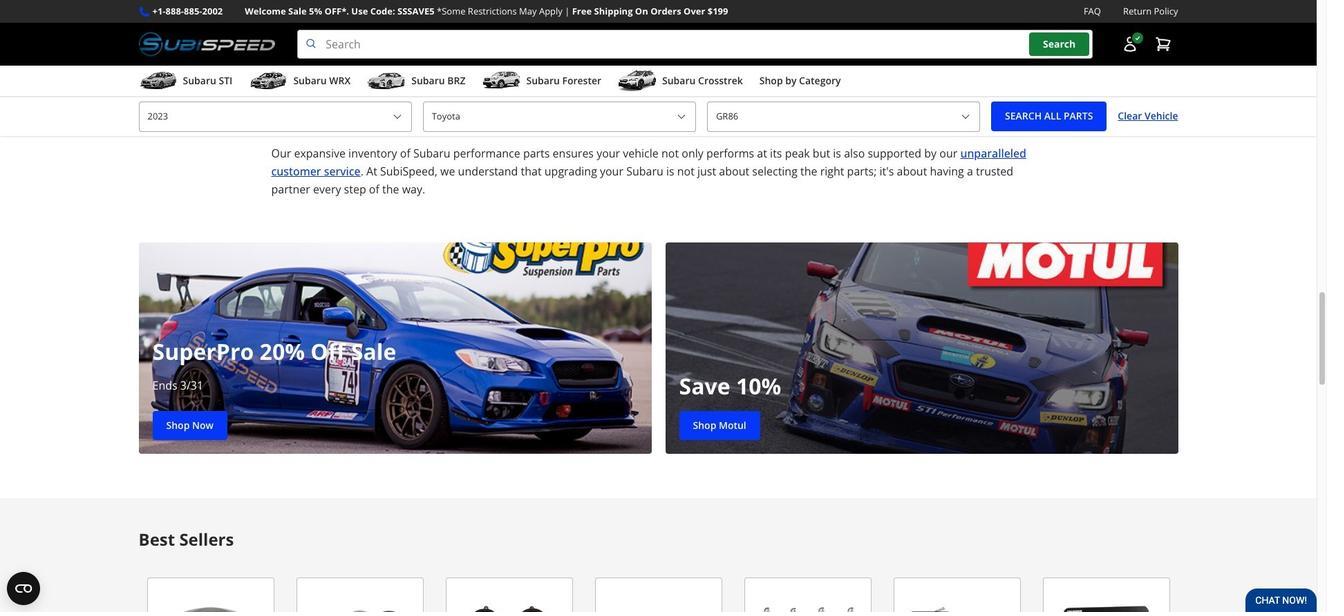 Task type: describe. For each thing, give the bounding box(es) containing it.
a subaru brz thumbnail image image
[[367, 71, 406, 91]]

a subaru sti thumbnail image image
[[139, 71, 177, 91]]

cobb tuning accessport v3 - 2015-2021 subaru wrx / sti / 2014-2018 forester xt image
[[296, 578, 424, 613]]

select model image
[[961, 111, 972, 122]]

subaru oem kicker speaker upgrade - 2015-2021 subaru wrx / sti image
[[446, 578, 573, 613]]

Select Model button
[[707, 102, 981, 132]]

ngk laser iridium stock heat range spark plug set - 2015-2021 subaru wrx / 2014-2016 forester xt image
[[744, 578, 872, 613]]

select year image
[[392, 111, 403, 122]]

button image
[[1122, 36, 1139, 53]]

a subaru crosstrek thumbnail image image
[[618, 71, 657, 91]]



Task type: locate. For each thing, give the bounding box(es) containing it.
open widget image
[[7, 573, 40, 606]]

subispeed logo image
[[139, 30, 275, 59]]

search input field
[[298, 30, 1093, 59]]

a subaru forester thumbnail image image
[[482, 71, 521, 91]]

olm nb+r rear brake light / f1 style reverse w/ pnp adapter - clear lens, gloss black base, white bar - 2015-2021 subaru wrx / sti image
[[894, 578, 1021, 613]]

a subaru wrx thumbnail image image
[[249, 71, 288, 91]]

Select Year button
[[139, 102, 412, 132]]

grimmspeed front license plate relocation kit - 2018-2021 subaru wrx / sti / 2010-2013 legacy / 2013-2016 scion fr-s / 2013-2021 subaru brz / 2017-2021 toyota 86 image
[[1043, 578, 1170, 613]]

select make image
[[676, 111, 687, 122]]

subaru oem oil filter - 2015-2024 subaru wrx image
[[147, 578, 274, 613]]

Select Make button
[[423, 102, 696, 132]]

oem rain guard deflector kit - 2015-2021 subaru wrx / sti image
[[595, 578, 722, 613]]



Task type: vqa. For each thing, say whether or not it's contained in the screenshot.
KEEP
no



